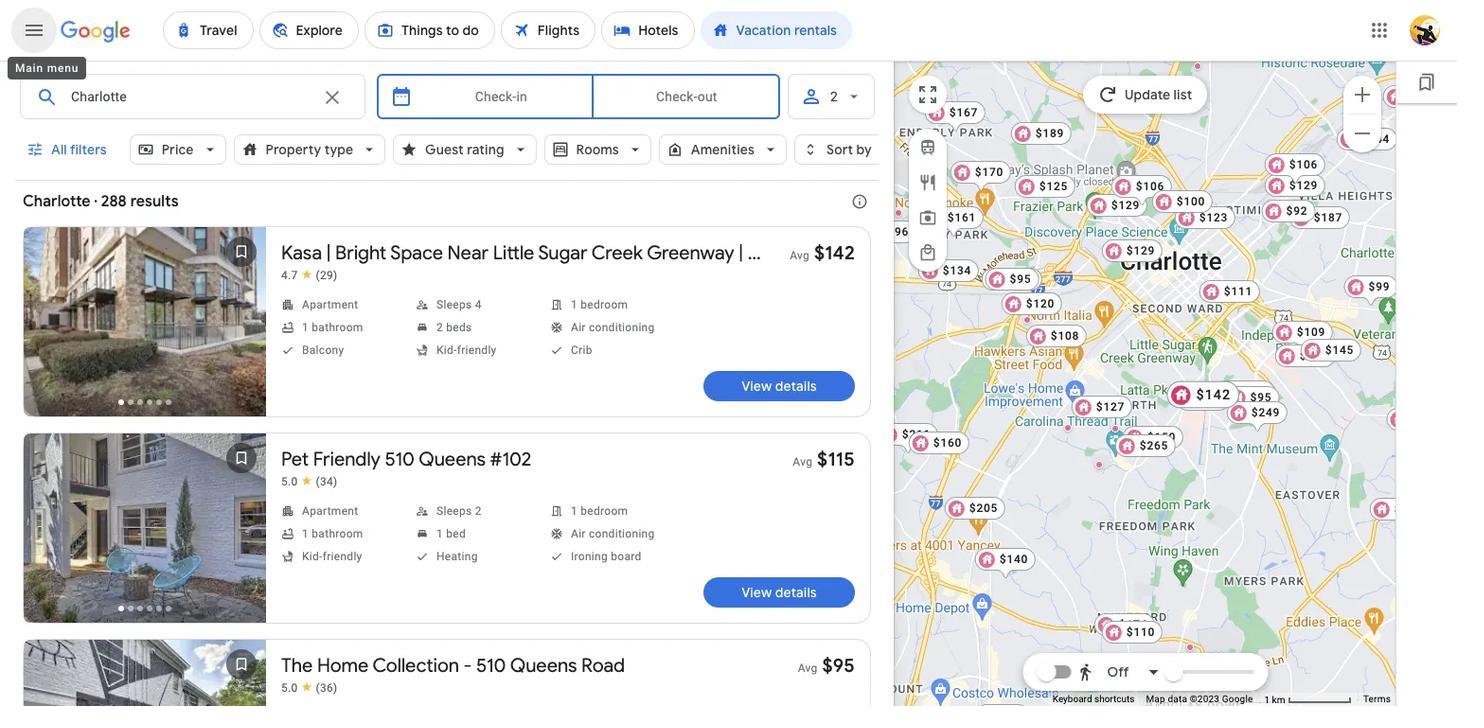 Task type: vqa. For each thing, say whether or not it's contained in the screenshot.
2nd View details button
yes



Task type: locate. For each thing, give the bounding box(es) containing it.
2 vertical spatial avg
[[798, 662, 818, 675]]

amenities button
[[659, 127, 787, 172]]

update list button
[[1083, 76, 1207, 114]]

details up "avg $115"
[[775, 378, 817, 395]]

view details link up avg $95
[[703, 578, 855, 608]]

5.0 for $115
[[281, 475, 298, 489]]

map
[[1146, 694, 1165, 705]]

$109
[[1296, 326, 1325, 339]]

$129 link up $92
[[1264, 174, 1325, 197]]

$134 link
[[918, 259, 979, 282]]

$211 link
[[877, 423, 938, 455]]

menu
[[47, 62, 79, 75]]

2 view details from the top
[[742, 584, 817, 601]]

0 horizontal spatial $115
[[817, 448, 855, 472]]

0 vertical spatial $142
[[814, 241, 855, 265]]

keyboard shortcuts
[[1053, 694, 1135, 705]]

view details button up avg $95
[[703, 578, 855, 608]]

property
[[266, 141, 321, 158]]

5 out of 5 stars from 34 reviews image
[[281, 474, 338, 490]]

$170 link
[[950, 161, 1011, 193]]

property type button
[[233, 127, 385, 172]]

0 horizontal spatial $142
[[814, 241, 855, 265]]

back image
[[26, 303, 71, 348]]

2 next image from the top
[[219, 509, 264, 555]]

0 vertical spatial 5.0
[[281, 475, 298, 489]]

1 next image from the top
[[219, 303, 264, 348]]

all filters
[[51, 141, 107, 158]]

view details link up "avg $115"
[[703, 371, 855, 401]]

5.0 inside 5 out of 5 stars from 36 reviews image
[[281, 682, 298, 695]]

$144
[[1361, 133, 1390, 146]]

details up avg $95
[[775, 584, 817, 601]]

$189
[[1035, 127, 1064, 140]]

view details button
[[703, 371, 855, 401], [703, 578, 855, 608]]

$142 left $196 link
[[814, 241, 855, 265]]

$142 left 500 queens #4: experience myers park in chic 2br icon
[[1196, 387, 1230, 403]]

2 details from the top
[[775, 584, 817, 601]]

$106 link left $100 in the top right of the page
[[1111, 175, 1172, 207]]

0 vertical spatial $129
[[1289, 179, 1318, 192]]

2 view from the top
[[742, 584, 772, 601]]

(36)
[[316, 682, 338, 695]]

1 vertical spatial $115
[[817, 448, 855, 472]]

1 horizontal spatial $142
[[1196, 387, 1230, 403]]

next image down save kasa | bright space near little sugar creek greenway | dilworth to collection image
[[219, 303, 264, 348]]

1 horizontal spatial $106
[[1289, 158, 1318, 171]]

4.7
[[281, 269, 298, 282]]

1 vertical spatial $142
[[1196, 387, 1230, 403]]

next image
[[219, 303, 264, 348], [219, 509, 264, 555]]

1 view from the top
[[742, 378, 772, 395]]

pet friendly luxury home with hot tub & sauna image
[[1095, 461, 1103, 469]]

2 view details link from the top
[[703, 578, 855, 608]]

off
[[1107, 664, 1129, 681]]

details
[[775, 378, 817, 395], [775, 584, 817, 601]]

price button
[[129, 127, 226, 172]]

0 vertical spatial avg
[[790, 249, 810, 262]]

pet friendly bunga-yolo image
[[1064, 424, 1071, 432]]

filters
[[70, 141, 107, 158]]

sort by button
[[794, 127, 904, 172]]

avg inside avg $142
[[790, 249, 810, 262]]

2 vertical spatial photo 1 image
[[24, 640, 266, 706]]

$129
[[1289, 179, 1318, 192], [1111, 199, 1140, 212], [1126, 244, 1155, 258]]

1 vertical spatial next image
[[219, 509, 264, 555]]

1 vertical spatial 5.0
[[281, 682, 298, 695]]

view details up avg $95
[[742, 584, 817, 601]]

keyboard
[[1053, 694, 1092, 705]]

$106
[[1289, 158, 1318, 171], [1135, 180, 1164, 193]]

2 button
[[788, 74, 875, 119]]

$265
[[1139, 439, 1168, 453]]

view details
[[742, 378, 817, 395], [742, 584, 817, 601]]

$120
[[1006, 273, 1035, 286], [1026, 297, 1055, 311]]

0 horizontal spatial $106
[[1135, 180, 1164, 193]]

$167 link
[[924, 101, 985, 134]]

type
[[324, 141, 353, 158]]

avg for $95
[[798, 662, 818, 675]]

$129 down $100 link
[[1126, 244, 1155, 258]]

$104
[[1299, 349, 1328, 363]]

$142 link
[[1166, 381, 1240, 408]]

1 vertical spatial view
[[742, 584, 772, 601]]

photo 1 image
[[18, 223, 271, 421], [24, 434, 266, 623], [24, 640, 266, 706]]

1 vertical spatial $129
[[1111, 199, 1140, 212]]

2 5.0 from the top
[[281, 682, 298, 695]]

0 vertical spatial view details link
[[703, 371, 855, 401]]

view details button up "avg $115"
[[703, 371, 855, 401]]

$129 link down $100 link
[[1101, 240, 1162, 262]]

1 view details from the top
[[742, 378, 817, 395]]

$265 link
[[1115, 435, 1176, 457]]

1 vertical spatial view details link
[[703, 578, 855, 608]]

0 vertical spatial view details button
[[703, 371, 855, 401]]

$160 link
[[908, 432, 969, 454]]

1 5.0 from the top
[[281, 475, 298, 489]]

view details link for $115
[[703, 578, 855, 608]]

view for $115
[[742, 584, 772, 601]]

avg inside avg $95
[[798, 662, 818, 675]]

results
[[130, 192, 179, 211]]

$129 link
[[1264, 174, 1325, 197], [1086, 194, 1147, 217], [1101, 240, 1162, 262]]

0 vertical spatial details
[[775, 378, 817, 395]]

0 vertical spatial view details
[[742, 378, 817, 395]]

1 vertical spatial avg
[[793, 455, 813, 469]]

$104 link
[[1275, 345, 1336, 367]]

1 horizontal spatial $115
[[1239, 385, 1268, 399]]

$106 up $92
[[1289, 158, 1318, 171]]

5.0 left (36)
[[281, 682, 298, 695]]

$115 left $211 link at the right of page
[[817, 448, 855, 472]]

$129 for $129 link to the left of $100 link
[[1111, 199, 1140, 212]]

2 view details button from the top
[[703, 578, 855, 608]]

$205
[[969, 502, 998, 515]]

$106 down the update
[[1135, 180, 1164, 193]]

photos list
[[18, 223, 271, 436], [24, 434, 266, 642], [24, 640, 266, 706]]

1 vertical spatial view details button
[[703, 578, 855, 608]]

$129 up $92
[[1289, 179, 1318, 192]]

avg inside "avg $115"
[[793, 455, 813, 469]]

$140 link
[[975, 548, 1036, 580]]

view details button for $142
[[703, 371, 855, 401]]

$142
[[814, 241, 855, 265], [1196, 387, 1230, 403]]

$174 link
[[1094, 614, 1155, 636]]

photos list for $115
[[24, 434, 266, 642]]

$145
[[1325, 344, 1354, 357]]

2 vertical spatial $129
[[1126, 244, 1155, 258]]

$187 link
[[1289, 206, 1350, 229]]

$115 inside map region
[[1239, 385, 1268, 399]]

$106 link up $92
[[1264, 153, 1325, 186]]

1 vertical spatial photo 1 image
[[24, 434, 266, 623]]

1 details from the top
[[775, 378, 817, 395]]

$196 link
[[855, 221, 916, 243]]

$249
[[1251, 406, 1280, 419]]

$95 link
[[985, 268, 1039, 291], [1225, 386, 1279, 409], [1176, 388, 1230, 411]]

data
[[1168, 694, 1187, 705]]

view larger map image
[[917, 83, 939, 106]]

pet friendly charming yellow cottage in dilworth image
[[1157, 425, 1164, 433]]

$92
[[1286, 205, 1308, 218]]

guest rating
[[425, 141, 504, 158]]

0 vertical spatial $115
[[1239, 385, 1268, 399]]

save pet friendly 510 queens #102 to collection image
[[219, 436, 264, 481]]

view for $142
[[742, 378, 772, 395]]

5.0 for $95
[[281, 682, 298, 695]]

property type
[[266, 141, 353, 158]]

0 vertical spatial view
[[742, 378, 772, 395]]

modern 2br in myers park with enclosed porch image
[[1251, 392, 1259, 400]]

$106 link
[[1264, 153, 1325, 186], [1111, 175, 1172, 207]]

1 km
[[1264, 695, 1288, 705]]

sort
[[827, 141, 853, 158]]

details for $115
[[775, 584, 817, 601]]

$129 left $100 link
[[1111, 199, 1140, 212]]

rooms
[[576, 141, 619, 158]]

1 view details link from the top
[[703, 371, 855, 401]]

$115
[[1239, 385, 1268, 399], [817, 448, 855, 472]]

1 vertical spatial details
[[775, 584, 817, 601]]

5.0 left (34)
[[281, 475, 298, 489]]

5.0 inside 5 out of 5 stars from 34 reviews image
[[281, 475, 298, 489]]

2br tranquil townhome✦2 mi to uptown✦free parking image
[[1193, 62, 1201, 70]]

learn more about these results image
[[837, 179, 882, 224]]

0 vertical spatial photo 1 image
[[18, 223, 271, 421]]

next image down save pet friendly 510 queens #102 to collection image
[[219, 509, 264, 555]]

1 vertical spatial view details
[[742, 584, 817, 601]]

photo 1 image for $142
[[18, 223, 271, 421]]

0 vertical spatial $106
[[1289, 158, 1318, 171]]

$123 link
[[1174, 206, 1235, 229]]

view details up "avg $115"
[[742, 378, 817, 395]]

$123
[[1199, 211, 1228, 224]]

1 vertical spatial $106
[[1135, 180, 1164, 193]]

0 vertical spatial next image
[[219, 303, 264, 348]]

1 vertical spatial $120
[[1026, 297, 1055, 311]]

main menu image
[[23, 19, 45, 42]]

shortcuts
[[1095, 694, 1135, 705]]

1 view details button from the top
[[703, 371, 855, 401]]

0 vertical spatial $120 link
[[981, 268, 1042, 291]]

photos list for $142
[[18, 223, 271, 436]]

5.0
[[281, 475, 298, 489], [281, 682, 298, 695]]

$115 up pet friendly queens terrace #2 "image"
[[1239, 385, 1268, 399]]

pet friendly spacious 3br in myers park image
[[1186, 644, 1193, 651]]

guest rating button
[[393, 127, 536, 172]]

$95
[[1009, 273, 1031, 286], [1250, 391, 1272, 404], [1201, 393, 1222, 406], [822, 654, 855, 678]]

avg
[[790, 249, 810, 262], [793, 455, 813, 469], [798, 662, 818, 675]]



Task type: describe. For each thing, give the bounding box(es) containing it.
$129 link left $100 link
[[1086, 194, 1147, 217]]

Search for places, hotels and more text field
[[70, 75, 310, 118]]

$127 link
[[1071, 396, 1132, 419]]

$150
[[1147, 431, 1176, 444]]

avg for $142
[[790, 249, 810, 262]]

1 horizontal spatial $106 link
[[1264, 153, 1325, 186]]

view details link for $142
[[703, 371, 855, 401]]

$125
[[1039, 180, 1068, 193]]

$134
[[942, 264, 971, 277]]

4.7 out of 5 stars from 29 reviews image
[[281, 268, 338, 283]]

map data ©2023 google
[[1146, 694, 1253, 705]]

$160
[[933, 436, 962, 450]]

map region
[[838, 0, 1457, 706]]

$150 link
[[1122, 426, 1183, 449]]

$157
[[1394, 503, 1423, 516]]

sort by
[[827, 141, 872, 158]]

2101 kirkwood #6:chic 1br in heart of clt w/ porch image
[[1111, 425, 1119, 433]]

$99
[[1368, 280, 1390, 294]]

avg $115
[[793, 448, 855, 472]]

rooms button
[[544, 127, 651, 172]]

back image
[[26, 509, 71, 555]]

0 vertical spatial $120
[[1006, 273, 1035, 286]]

km
[[1272, 695, 1285, 705]]

(29)
[[316, 269, 338, 282]]

filters form
[[15, 61, 904, 191]]

off button
[[1073, 650, 1166, 695]]

$187
[[1314, 211, 1342, 224]]

$125 link
[[1014, 175, 1075, 198]]

$145 link
[[1300, 339, 1361, 362]]

5 out of 5 stars from 36 reviews image
[[281, 681, 338, 696]]

all filters button
[[15, 127, 122, 172]]

$174
[[1118, 618, 1147, 632]]

$142 inside map region
[[1196, 387, 1230, 403]]

$111 link
[[1199, 280, 1260, 303]]

$92 link
[[1261, 200, 1315, 223]]

google
[[1222, 694, 1253, 705]]

$129 for $129 link underneath $100 link
[[1126, 244, 1155, 258]]

save the home collection - 510 queens road to collection image
[[219, 642, 264, 687]]

keyboard shortcuts button
[[1053, 693, 1135, 706]]

price
[[162, 141, 194, 158]]

next image for $115
[[219, 509, 264, 555]]

$109 link
[[1272, 321, 1333, 353]]

2
[[830, 89, 838, 104]]

update
[[1125, 86, 1170, 103]]

terms
[[1363, 694, 1391, 705]]

1
[[1264, 695, 1270, 705]]

guest
[[425, 141, 464, 158]]

$170
[[975, 166, 1003, 179]]

update list
[[1125, 86, 1192, 103]]

clear image
[[321, 86, 344, 109]]

amenities
[[691, 141, 755, 158]]

Check-out text field
[[609, 75, 765, 118]]

Check-in text field
[[424, 75, 578, 118]]

$100
[[1176, 195, 1205, 208]]

all
[[51, 141, 67, 158]]

photo 1 image for $115
[[24, 434, 266, 623]]

(34)
[[316, 475, 338, 489]]

zoom in map image
[[1351, 83, 1374, 106]]

$108
[[1050, 329, 1079, 343]]

rating
[[467, 141, 504, 158]]

$167
[[949, 106, 978, 119]]

terms link
[[1363, 694, 1391, 705]]

©2023
[[1190, 694, 1220, 705]]

by
[[857, 141, 872, 158]]

500 queens #4: experience myers park in chic 2br image
[[1249, 392, 1257, 400]]

wilmore super cute cabin image
[[1023, 316, 1031, 324]]

save kasa | bright space near little sugar creek greenway | dilworth to collection image
[[219, 229, 264, 275]]

$99 link
[[1344, 276, 1397, 308]]

zoom out map image
[[1351, 122, 1374, 144]]

$106 for the leftmost the $106 link
[[1135, 180, 1164, 193]]

$106 for the right the $106 link
[[1289, 158, 1318, 171]]

1 km button
[[1259, 693, 1358, 706]]

$100 link
[[1152, 190, 1213, 213]]

avg for $115
[[793, 455, 813, 469]]

$127
[[1096, 401, 1125, 414]]

$111
[[1224, 285, 1252, 298]]

avg $142
[[790, 241, 855, 265]]

$211
[[902, 428, 930, 441]]

next image for $142
[[219, 303, 264, 348]]

$249 link
[[1226, 401, 1287, 434]]

charlotte · 288
[[23, 192, 127, 211]]

$115 link
[[1214, 381, 1275, 403]]

cozy 3 br charlotte retreat near dt! pet friendly!, $147 image
[[1206, 31, 1267, 63]]

$196
[[880, 225, 909, 239]]

main
[[15, 62, 43, 75]]

details for $142
[[775, 378, 817, 395]]

0 horizontal spatial $106 link
[[1111, 175, 1172, 207]]

$110 link
[[1101, 621, 1162, 644]]

$161
[[947, 211, 976, 224]]

$205 link
[[944, 497, 1005, 520]]

main menu
[[15, 62, 79, 75]]

list
[[1174, 86, 1192, 103]]

pet friendly queens terrace #2 image
[[1260, 405, 1267, 413]]

$140
[[999, 553, 1028, 566]]

view details for $115
[[742, 584, 817, 601]]

1 vertical spatial $120 link
[[1001, 293, 1062, 315]]

pet friendly open & modern 3br home near uptown & airport image
[[894, 209, 902, 217]]

$108 link
[[1026, 325, 1087, 347]]

view details button for $115
[[703, 578, 855, 608]]

view details for $142
[[742, 378, 817, 395]]

$129 for $129 link above $92
[[1289, 179, 1318, 192]]

$161 link
[[922, 206, 984, 239]]



